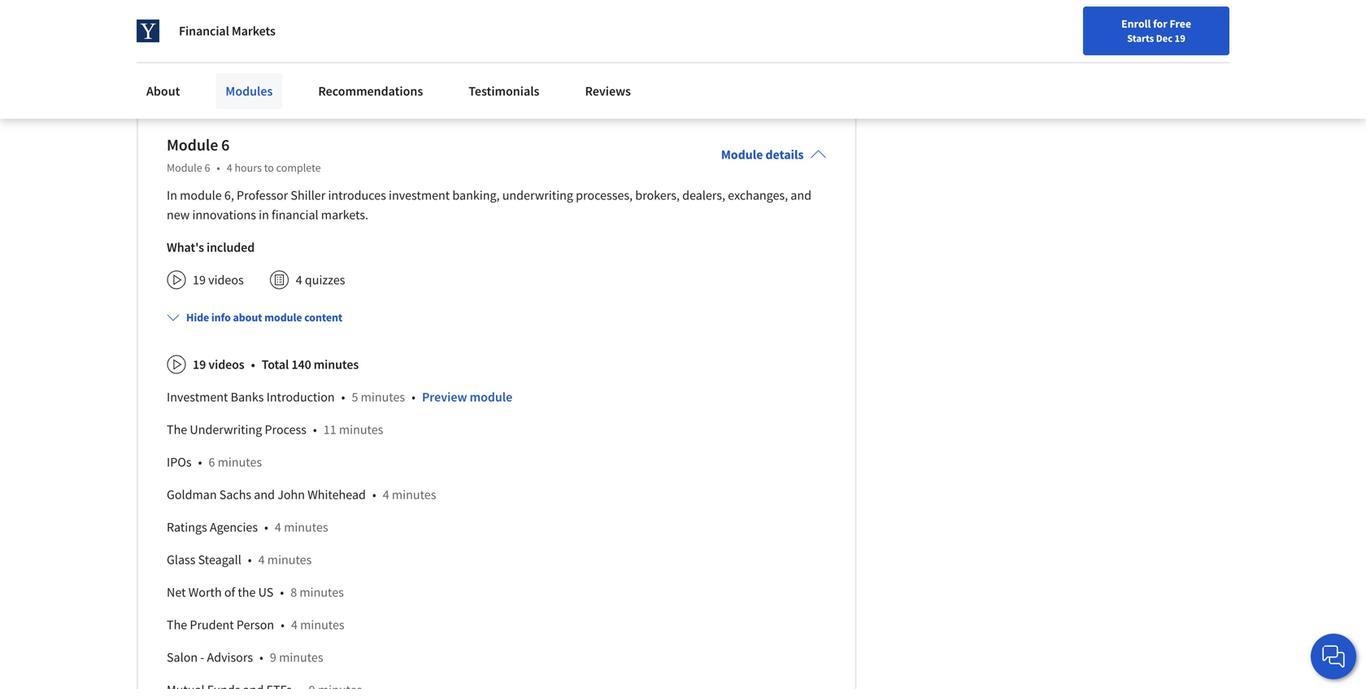 Task type: describe. For each thing, give the bounding box(es) containing it.
minutes left preview
[[361, 389, 405, 405]]

minutes up module 5 honors quiz • 30 minutes
[[286, 28, 330, 44]]

about
[[146, 83, 180, 99]]

preview module link
[[422, 389, 513, 405]]

minutes up investment banks introduction • 5 minutes • preview module
[[314, 357, 359, 373]]

recommendations
[[318, 83, 423, 99]]

-
[[200, 649, 204, 666]]

4 inside module 6 module 6 • 4 hours to complete
[[227, 160, 232, 175]]

recommendations link
[[309, 73, 433, 109]]

hide info about module content
[[186, 310, 343, 325]]

glass steagall • 4 minutes
[[167, 552, 312, 568]]

• left 9
[[260, 649, 264, 666]]

to
[[264, 160, 274, 175]]

module 6 module 6 • 4 hours to complete
[[167, 135, 321, 175]]

john
[[278, 487, 305, 503]]

• up module 5 honors quiz • 30 minutes
[[260, 28, 264, 44]]

the underwriting process • 11 minutes
[[167, 422, 384, 438]]

sachs
[[220, 487, 252, 503]]

enroll
[[1122, 16, 1152, 31]]

in module 6, professor shiller introduces investment banking, underwriting processes, brokers, dealers, exchanges, and new innovations in financial markets.
[[167, 187, 812, 223]]

banking,
[[453, 187, 500, 204]]

minutes right 11
[[339, 422, 384, 438]]

details
[[766, 147, 804, 163]]

banks
[[231, 389, 264, 405]]

preview
[[422, 389, 467, 405]]

minutes right person
[[300, 617, 345, 633]]

minutes up 8
[[268, 552, 312, 568]]

net worth of the us • 8 minutes
[[167, 584, 344, 601]]

advisors
[[207, 649, 253, 666]]

module inside in module 6, professor shiller introduces investment banking, underwriting processes, brokers, dealers, exchanges, and new innovations in financial markets.
[[180, 187, 222, 204]]

• left 11
[[313, 422, 317, 438]]

• left 8
[[280, 584, 284, 601]]

the prudent person • 4 minutes
[[167, 617, 345, 633]]

ipos • 6 minutes
[[167, 454, 262, 470]]

process
[[265, 422, 307, 438]]

investment banks introduction • 5 minutes • preview module
[[167, 389, 513, 405]]

#13
[[207, 28, 227, 44]]

minutes up recommendations
[[318, 60, 363, 77]]

introduction
[[267, 389, 335, 405]]

the for the underwriting process
[[167, 422, 187, 438]]

chat with us image
[[1321, 644, 1347, 670]]

4 up us
[[258, 552, 265, 568]]

0 vertical spatial quiz
[[229, 28, 254, 44]]

hours
[[235, 160, 262, 175]]

ipos
[[167, 454, 192, 470]]

module 5 honors quiz • 30 minutes
[[167, 60, 363, 77]]

new
[[167, 207, 190, 223]]

in
[[167, 187, 177, 204]]

module details
[[721, 147, 804, 163]]

hide info about module content button
[[160, 303, 349, 332]]

what's included
[[167, 239, 255, 256]]

financial markets
[[179, 23, 276, 39]]

markets
[[232, 23, 276, 39]]

innovations
[[192, 207, 256, 223]]

• left preview
[[412, 389, 416, 405]]

the
[[238, 584, 256, 601]]

1 videos from the top
[[208, 272, 244, 288]]

140
[[292, 357, 311, 373]]

introduces
[[328, 187, 386, 204]]

4 down 8
[[291, 617, 298, 633]]

free
[[1170, 16, 1192, 31]]

minutes right whitehead
[[392, 487, 436, 503]]

modules link
[[216, 73, 283, 109]]

enroll for free starts dec 19
[[1122, 16, 1192, 45]]

module for 6
[[167, 135, 218, 155]]

agencies
[[210, 519, 258, 536]]

us
[[258, 584, 274, 601]]

• right person
[[281, 617, 285, 633]]

6,
[[224, 187, 234, 204]]

complete
[[276, 160, 321, 175]]

worth
[[189, 584, 222, 601]]

19 inside info about module content element
[[193, 357, 206, 373]]

4 left quizzes
[[296, 272, 302, 288]]

ratings
[[167, 519, 207, 536]]

modules
[[226, 83, 273, 99]]

11
[[324, 422, 337, 438]]

• right introduction
[[341, 389, 345, 405]]

19 videos inside info about module content element
[[193, 357, 245, 373]]

• right whitehead
[[373, 487, 377, 503]]

english button
[[1025, 0, 1124, 53]]

6 inside info about module content element
[[209, 454, 215, 470]]

lesson
[[167, 28, 205, 44]]

salon - advisors • 9 minutes
[[167, 649, 323, 666]]

• total 140 minutes
[[251, 357, 359, 373]]

of
[[224, 584, 235, 601]]



Task type: vqa. For each thing, say whether or not it's contained in the screenshot.


Task type: locate. For each thing, give the bounding box(es) containing it.
1 vertical spatial 19
[[193, 272, 206, 288]]

the down net
[[167, 617, 187, 633]]

whitehead
[[308, 487, 366, 503]]

0 horizontal spatial 30
[[271, 28, 284, 44]]

minutes right 9
[[279, 649, 323, 666]]

for
[[1154, 16, 1168, 31]]

reviews link
[[576, 73, 641, 109]]

1 horizontal spatial module
[[265, 310, 302, 325]]

• left hours
[[217, 160, 220, 175]]

underwriting
[[190, 422, 262, 438]]

0 vertical spatial the
[[167, 422, 187, 438]]

financial
[[179, 23, 229, 39]]

5 right introduction
[[352, 389, 358, 405]]

quiz right #13
[[229, 28, 254, 44]]

2 vertical spatial 19
[[193, 357, 206, 373]]

0 vertical spatial 5
[[210, 60, 216, 77]]

the up ipos
[[167, 422, 187, 438]]

module
[[180, 187, 222, 204], [265, 310, 302, 325], [470, 389, 513, 405]]

0 vertical spatial 6
[[221, 135, 230, 155]]

0 vertical spatial module
[[180, 187, 222, 204]]

8
[[291, 584, 297, 601]]

• right ipos
[[198, 454, 202, 470]]

steagall
[[198, 552, 241, 568]]

glass
[[167, 552, 196, 568]]

goldman sachs and john whitehead • 4 minutes
[[167, 487, 436, 503]]

module for 5
[[167, 60, 207, 77]]

1 vertical spatial 5
[[352, 389, 358, 405]]

1 vertical spatial videos
[[209, 357, 245, 373]]

person
[[237, 617, 274, 633]]

2 the from the top
[[167, 617, 187, 633]]

module left 6, on the left
[[180, 187, 222, 204]]

0 horizontal spatial and
[[254, 487, 275, 503]]

yale university image
[[137, 20, 159, 42]]

included
[[207, 239, 255, 256]]

about link
[[137, 73, 190, 109]]

0 vertical spatial 30
[[271, 28, 284, 44]]

investment
[[389, 187, 450, 204]]

ratings agencies • 4 minutes
[[167, 519, 328, 536]]

• inside module 6 module 6 • 4 hours to complete
[[217, 160, 220, 175]]

19 down what's included
[[193, 272, 206, 288]]

about
[[233, 310, 262, 325]]

lesson #13 quiz • 30 minutes
[[167, 28, 330, 44]]

5
[[210, 60, 216, 77], [352, 389, 358, 405]]

9
[[270, 649, 277, 666]]

2 videos from the top
[[209, 357, 245, 373]]

1 vertical spatial and
[[254, 487, 275, 503]]

prudent
[[190, 617, 234, 633]]

goldman
[[167, 487, 217, 503]]

minutes right 8
[[300, 584, 344, 601]]

info about module content element
[[160, 296, 827, 689]]

honors
[[219, 60, 259, 77]]

content
[[304, 310, 343, 325]]

19 inside "enroll for free starts dec 19"
[[1175, 32, 1186, 45]]

2 19 videos from the top
[[193, 357, 245, 373]]

0 horizontal spatial module
[[180, 187, 222, 204]]

videos inside info about module content element
[[209, 357, 245, 373]]

and inside in module 6, professor shiller introduces investment banking, underwriting processes, brokers, dealers, exchanges, and new innovations in financial markets.
[[791, 187, 812, 204]]

investment
[[167, 389, 228, 405]]

2 vertical spatial 6
[[209, 454, 215, 470]]

1 vertical spatial the
[[167, 617, 187, 633]]

4 down john
[[275, 519, 281, 536]]

and left john
[[254, 487, 275, 503]]

shiller
[[291, 187, 326, 204]]

• left total at the bottom
[[251, 357, 255, 373]]

professor
[[237, 187, 288, 204]]

total
[[262, 357, 289, 373]]

module
[[167, 60, 207, 77], [167, 135, 218, 155], [721, 147, 763, 163], [167, 160, 202, 175]]

hide
[[186, 310, 209, 325]]

english
[[1055, 18, 1094, 35]]

19 up investment
[[193, 357, 206, 373]]

2 vertical spatial module
[[470, 389, 513, 405]]

0 vertical spatial videos
[[208, 272, 244, 288]]

module right preview
[[470, 389, 513, 405]]

5 inside info about module content element
[[352, 389, 358, 405]]

1 the from the top
[[167, 422, 187, 438]]

dealers,
[[683, 187, 726, 204]]

quizzes
[[305, 272, 345, 288]]

0 vertical spatial 19 videos
[[193, 272, 244, 288]]

•
[[260, 28, 264, 44], [292, 60, 296, 77], [217, 160, 220, 175], [251, 357, 255, 373], [341, 389, 345, 405], [412, 389, 416, 405], [313, 422, 317, 438], [198, 454, 202, 470], [373, 487, 377, 503], [264, 519, 268, 536], [248, 552, 252, 568], [280, 584, 284, 601], [281, 617, 285, 633], [260, 649, 264, 666]]

1 horizontal spatial and
[[791, 187, 812, 204]]

exchanges,
[[728, 187, 789, 204]]

reviews
[[585, 83, 631, 99]]

quiz up modules
[[261, 60, 286, 77]]

module for details
[[721, 147, 763, 163]]

1 horizontal spatial quiz
[[261, 60, 286, 77]]

None search field
[[232, 10, 622, 43]]

what's
[[167, 239, 204, 256]]

1 vertical spatial module
[[265, 310, 302, 325]]

19
[[1175, 32, 1186, 45], [193, 272, 206, 288], [193, 357, 206, 373]]

4 quizzes
[[296, 272, 345, 288]]

19 videos down what's included
[[193, 272, 244, 288]]

minutes up sachs
[[218, 454, 262, 470]]

financial
[[272, 207, 319, 223]]

show notifications image
[[1147, 20, 1167, 40]]

30 right modules link
[[303, 60, 316, 77]]

1 horizontal spatial 5
[[352, 389, 358, 405]]

minutes down goldman sachs and john whitehead • 4 minutes
[[284, 519, 328, 536]]

module right about
[[265, 310, 302, 325]]

0 horizontal spatial 5
[[210, 60, 216, 77]]

1 vertical spatial 19 videos
[[193, 357, 245, 373]]

0 vertical spatial and
[[791, 187, 812, 204]]

net
[[167, 584, 186, 601]]

processes,
[[576, 187, 633, 204]]

minutes
[[286, 28, 330, 44], [318, 60, 363, 77], [314, 357, 359, 373], [361, 389, 405, 405], [339, 422, 384, 438], [218, 454, 262, 470], [392, 487, 436, 503], [284, 519, 328, 536], [268, 552, 312, 568], [300, 584, 344, 601], [300, 617, 345, 633], [279, 649, 323, 666]]

the for the prudent person
[[167, 617, 187, 633]]

6 right ipos
[[209, 454, 215, 470]]

2 horizontal spatial module
[[470, 389, 513, 405]]

in
[[259, 207, 269, 223]]

salon
[[167, 649, 198, 666]]

videos down the included
[[208, 272, 244, 288]]

brokers,
[[636, 187, 680, 204]]

4
[[227, 160, 232, 175], [296, 272, 302, 288], [383, 487, 390, 503], [275, 519, 281, 536], [258, 552, 265, 568], [291, 617, 298, 633]]

1 vertical spatial 30
[[303, 60, 316, 77]]

1 19 videos from the top
[[193, 272, 244, 288]]

5 left honors at the top
[[210, 60, 216, 77]]

0 horizontal spatial quiz
[[229, 28, 254, 44]]

19 down free
[[1175, 32, 1186, 45]]

19 videos up investment
[[193, 357, 245, 373]]

and right exchanges,
[[791, 187, 812, 204]]

starts
[[1128, 32, 1155, 45]]

1 vertical spatial quiz
[[261, 60, 286, 77]]

testimonials link
[[459, 73, 550, 109]]

info
[[211, 310, 231, 325]]

markets.
[[321, 207, 369, 223]]

6 left hours
[[205, 160, 210, 175]]

6
[[221, 135, 230, 155], [205, 160, 210, 175], [209, 454, 215, 470]]

testimonials
[[469, 83, 540, 99]]

dec
[[1157, 32, 1173, 45]]

• right "steagall"
[[248, 552, 252, 568]]

30
[[271, 28, 284, 44], [303, 60, 316, 77]]

• right agencies on the left bottom
[[264, 519, 268, 536]]

30 up module 5 honors quiz • 30 minutes
[[271, 28, 284, 44]]

videos up banks
[[209, 357, 245, 373]]

1 horizontal spatial 30
[[303, 60, 316, 77]]

6 up 6, on the left
[[221, 135, 230, 155]]

4 right whitehead
[[383, 487, 390, 503]]

videos
[[208, 272, 244, 288], [209, 357, 245, 373]]

4 left hours
[[227, 160, 232, 175]]

and inside info about module content element
[[254, 487, 275, 503]]

module inside 'dropdown button'
[[265, 310, 302, 325]]

0 vertical spatial 19
[[1175, 32, 1186, 45]]

• right modules link
[[292, 60, 296, 77]]

1 vertical spatial 6
[[205, 160, 210, 175]]

underwriting
[[503, 187, 574, 204]]



